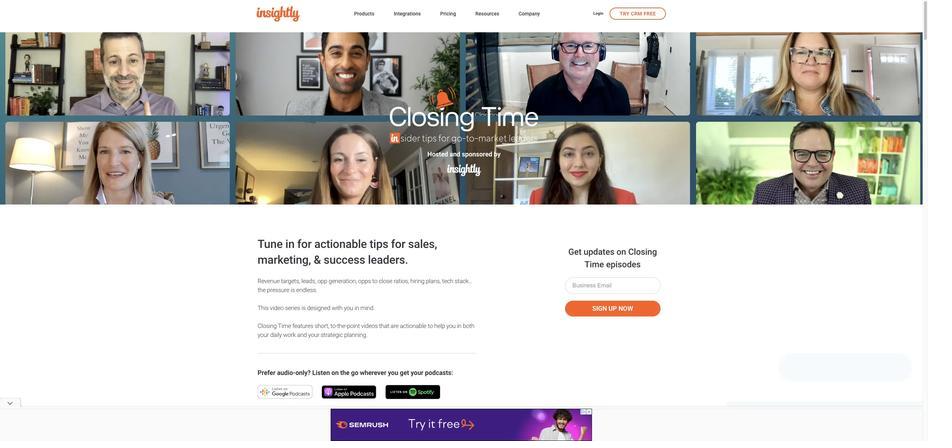 Task type: vqa. For each thing, say whether or not it's contained in the screenshot.
Episode 76 IMAGE
no



Task type: locate. For each thing, give the bounding box(es) containing it.
2 horizontal spatial in
[[457, 322, 461, 330]]

0 horizontal spatial is
[[291, 286, 295, 294]]

podcasts:
[[425, 369, 453, 377]]

time down updates
[[585, 260, 604, 270]]

0 horizontal spatial and
[[297, 331, 307, 339]]

1 horizontal spatial on
[[617, 247, 626, 257]]

0 vertical spatial to
[[372, 278, 377, 285]]

closing inside closing time features short, to-the-point videos that are actionable to help you in both your daily work and your strategic planning.
[[258, 322, 277, 330]]

for
[[297, 237, 312, 251], [391, 237, 405, 251]]

login
[[593, 11, 603, 16]]

1 horizontal spatial to
[[428, 322, 433, 330]]

in up marketing,
[[285, 237, 295, 251]]

0 horizontal spatial in
[[285, 237, 295, 251]]

0 horizontal spatial you
[[344, 304, 353, 312]]

1 horizontal spatial you
[[388, 369, 398, 377]]

login link
[[593, 11, 603, 17]]

on up episodes
[[617, 247, 626, 257]]

get
[[568, 247, 582, 257]]

for up marketing,
[[297, 237, 312, 251]]

pricing link
[[440, 9, 456, 19]]

1 vertical spatial and
[[297, 331, 307, 339]]

on right listen
[[331, 369, 339, 377]]

crm
[[631, 11, 642, 16]]

you right with
[[344, 304, 353, 312]]

revenue
[[258, 278, 280, 285]]

0 horizontal spatial time
[[278, 322, 291, 330]]

hosted
[[427, 150, 448, 158]]

2 horizontal spatial your
[[411, 369, 423, 377]]

marketing,
[[258, 253, 311, 267]]

integrations link
[[394, 9, 421, 19]]

1 horizontal spatial the
[[340, 369, 349, 377]]

products
[[354, 11, 374, 17]]

your down short,
[[308, 331, 319, 339]]

you right the help
[[446, 322, 456, 330]]

0 horizontal spatial the
[[258, 286, 266, 294]]

1 vertical spatial is
[[301, 304, 306, 312]]

to inside closing time features short, to-the-point videos that are actionable to help you in both your daily work and your strategic planning.
[[428, 322, 433, 330]]

actionable
[[314, 237, 367, 251], [400, 322, 426, 330]]

0 horizontal spatial on
[[331, 369, 339, 377]]

1 vertical spatial the
[[340, 369, 349, 377]]

actionable inside the tune in for actionable tips for sales, marketing, & success leaders.
[[314, 237, 367, 251]]

in
[[285, 237, 295, 251], [354, 304, 359, 312], [457, 322, 461, 330]]

closing
[[628, 247, 657, 257], [258, 322, 277, 330]]

in left mind.
[[354, 304, 359, 312]]

closing time features short, to-the-point videos that are actionable to help you in both your daily work and your strategic planning.
[[258, 322, 474, 339]]

both
[[463, 322, 474, 330]]

0 vertical spatial in
[[285, 237, 295, 251]]

point
[[347, 322, 360, 330]]

in left both
[[457, 322, 461, 330]]

time
[[585, 260, 604, 270], [278, 322, 291, 330]]

plans,
[[426, 278, 441, 285]]

your
[[258, 331, 269, 339], [308, 331, 319, 339], [411, 369, 423, 377]]

0 vertical spatial is
[[291, 286, 295, 294]]

actionable right "are"
[[400, 322, 426, 330]]

planning.
[[344, 331, 367, 339]]

wherever
[[360, 369, 386, 377]]

1 vertical spatial on
[[331, 369, 339, 377]]

closing up episodes
[[628, 247, 657, 257]]

0 vertical spatial actionable
[[314, 237, 367, 251]]

leaders.
[[368, 253, 408, 267]]

0 vertical spatial and
[[450, 150, 460, 158]]

1 horizontal spatial and
[[450, 150, 460, 158]]

your right get
[[411, 369, 423, 377]]

0 vertical spatial closing
[[628, 247, 657, 257]]

to left the help
[[428, 322, 433, 330]]

the down revenue
[[258, 286, 266, 294]]

try
[[620, 11, 630, 16]]

1 horizontal spatial is
[[301, 304, 306, 312]]

on inside get updates on closing time episodes
[[617, 247, 626, 257]]

that
[[379, 322, 389, 330]]

1 vertical spatial you
[[446, 322, 456, 330]]

the left "go"
[[340, 369, 349, 377]]

1 vertical spatial in
[[354, 304, 359, 312]]

targets,
[[281, 278, 300, 285]]

2 horizontal spatial you
[[446, 322, 456, 330]]

to
[[372, 278, 377, 285], [428, 322, 433, 330]]

and down features
[[297, 331, 307, 339]]

your left the daily
[[258, 331, 269, 339]]

1 horizontal spatial closing
[[628, 247, 657, 257]]

None submit
[[565, 301, 660, 317]]

0 horizontal spatial your
[[258, 331, 269, 339]]

success
[[324, 253, 365, 267]]

you
[[344, 304, 353, 312], [446, 322, 456, 330], [388, 369, 398, 377]]

0 vertical spatial the
[[258, 286, 266, 294]]

resources link
[[475, 9, 499, 19]]

hiring
[[410, 278, 425, 285]]

actionable inside closing time features short, to-the-point videos that are actionable to help you in both your daily work and your strategic planning.
[[400, 322, 426, 330]]

generation,
[[329, 278, 357, 285]]

1 horizontal spatial actionable
[[400, 322, 426, 330]]

help
[[434, 322, 445, 330]]

0 vertical spatial on
[[617, 247, 626, 257]]

closing up the daily
[[258, 322, 277, 330]]

strategic
[[321, 331, 343, 339]]

1 horizontal spatial time
[[585, 260, 604, 270]]

and
[[450, 150, 460, 158], [297, 331, 307, 339]]

prefer
[[258, 369, 275, 377]]

listen
[[312, 369, 330, 377]]

1 horizontal spatial in
[[354, 304, 359, 312]]

short,
[[315, 322, 329, 330]]

are
[[391, 322, 399, 330]]

only?
[[295, 369, 311, 377]]

you left get
[[388, 369, 398, 377]]

products link
[[354, 9, 374, 19]]

time up work
[[278, 322, 291, 330]]

0 horizontal spatial for
[[297, 237, 312, 251]]

1 horizontal spatial for
[[391, 237, 405, 251]]

closing inside get updates on closing time episodes
[[628, 247, 657, 257]]

is down targets,
[[291, 286, 295, 294]]

is right series
[[301, 304, 306, 312]]

0 vertical spatial time
[[585, 260, 604, 270]]

prefer audio-only? listen on the go wherever you get your podcasts:
[[258, 369, 453, 377]]

1 vertical spatial time
[[278, 322, 291, 330]]

work
[[283, 331, 296, 339]]

videos
[[361, 322, 378, 330]]

on
[[617, 247, 626, 257], [331, 369, 339, 377]]

free
[[644, 11, 656, 16]]

1 vertical spatial actionable
[[400, 322, 426, 330]]

ratios,
[[394, 278, 409, 285]]

actionable up the success
[[314, 237, 367, 251]]

is
[[291, 286, 295, 294], [301, 304, 306, 312]]

integrations
[[394, 11, 421, 17]]

tips
[[370, 237, 388, 251]]

hosted and sponsored by
[[427, 150, 501, 158]]

0 horizontal spatial to
[[372, 278, 377, 285]]

1 vertical spatial to
[[428, 322, 433, 330]]

2 vertical spatial in
[[457, 322, 461, 330]]

company
[[519, 11, 540, 17]]

0 horizontal spatial actionable
[[314, 237, 367, 251]]

1 vertical spatial closing
[[258, 322, 277, 330]]

for up leaders.
[[391, 237, 405, 251]]

and right hosted
[[450, 150, 460, 158]]

the
[[258, 286, 266, 294], [340, 369, 349, 377]]

series
[[285, 304, 300, 312]]

tech
[[442, 278, 453, 285]]

pricing
[[440, 11, 456, 17]]

0 horizontal spatial closing
[[258, 322, 277, 330]]

&
[[314, 253, 321, 267]]

to right opps
[[372, 278, 377, 285]]



Task type: describe. For each thing, give the bounding box(es) containing it.
0 vertical spatial you
[[344, 304, 353, 312]]

is inside revenue targets, leads, opp generation, opps to close ratios, hiring plans, tech stack… the pressure is endless.
[[291, 286, 295, 294]]

endless.
[[296, 286, 317, 294]]

go
[[351, 369, 358, 377]]

2 for from the left
[[391, 237, 405, 251]]

1 horizontal spatial your
[[308, 331, 319, 339]]

tune in for actionable tips for sales, marketing, & success leaders.
[[258, 237, 437, 267]]

insightly logo image
[[257, 6, 300, 22]]

sponsored
[[462, 150, 492, 158]]

2 vertical spatial you
[[388, 369, 398, 377]]

audio-
[[277, 369, 295, 377]]

get updates on closing time episodes
[[568, 247, 657, 270]]

this video series is designed with you in mind.
[[258, 304, 375, 312]]

video
[[270, 304, 284, 312]]

close
[[379, 278, 392, 285]]

1 for from the left
[[297, 237, 312, 251]]

the-
[[337, 322, 347, 330]]

stack…
[[455, 278, 472, 285]]

try crm free button
[[610, 7, 666, 20]]

this
[[258, 304, 269, 312]]

resources
[[475, 11, 499, 17]]

to-
[[330, 322, 337, 330]]

time inside closing time features short, to-the-point videos that are actionable to help you in both your daily work and your strategic planning.
[[278, 322, 291, 330]]

daily
[[270, 331, 282, 339]]

try crm free link
[[610, 7, 666, 20]]

time inside get updates on closing time episodes
[[585, 260, 604, 270]]

to inside revenue targets, leads, opp generation, opps to close ratios, hiring plans, tech stack… the pressure is endless.
[[372, 278, 377, 285]]

pressure
[[267, 286, 289, 294]]

with
[[332, 304, 343, 312]]

you inside closing time features short, to-the-point videos that are actionable to help you in both your daily work and your strategic planning.
[[446, 322, 456, 330]]

company link
[[519, 9, 540, 19]]

Business Email text field
[[565, 278, 660, 294]]

the inside revenue targets, leads, opp generation, opps to close ratios, hiring plans, tech stack… the pressure is endless.
[[258, 286, 266, 294]]

updates
[[584, 247, 614, 257]]

features
[[292, 322, 313, 330]]

in inside closing time features short, to-the-point videos that are actionable to help you in both your daily work and your strategic planning.
[[457, 322, 461, 330]]

opps
[[358, 278, 371, 285]]

designed
[[307, 304, 330, 312]]

and inside closing time features short, to-the-point videos that are actionable to help you in both your daily work and your strategic planning.
[[297, 331, 307, 339]]

get
[[400, 369, 409, 377]]

try crm free
[[620, 11, 656, 16]]

episodes
[[606, 260, 641, 270]]

mind.
[[360, 304, 375, 312]]

by
[[494, 150, 501, 158]]

leads,
[[301, 278, 316, 285]]

insightly logo link
[[257, 6, 343, 22]]

revenue targets, leads, opp generation, opps to close ratios, hiring plans, tech stack… the pressure is endless.
[[258, 278, 472, 294]]

in inside the tune in for actionable tips for sales, marketing, & success leaders.
[[285, 237, 295, 251]]

opp
[[317, 278, 327, 285]]

tune
[[258, 237, 283, 251]]

sales,
[[408, 237, 437, 251]]



